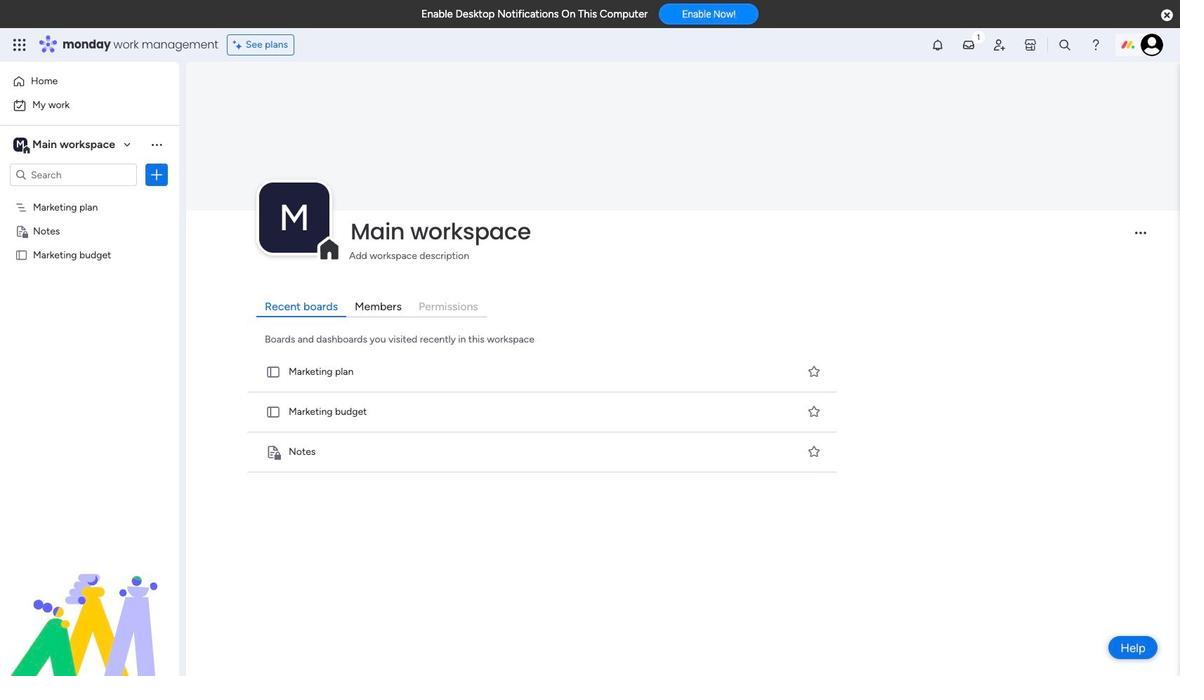 Task type: describe. For each thing, give the bounding box(es) containing it.
notifications image
[[931, 38, 945, 52]]

1 vertical spatial option
[[8, 94, 171, 117]]

0 vertical spatial public board image
[[15, 248, 28, 261]]

invite members image
[[993, 38, 1007, 52]]

1 vertical spatial public board image
[[266, 405, 281, 420]]

lottie animation image
[[0, 535, 179, 677]]

public board image
[[266, 365, 281, 380]]

workspace selection element
[[13, 136, 117, 155]]

0 vertical spatial option
[[8, 70, 171, 93]]

monday marketplace image
[[1024, 38, 1038, 52]]

v2 ellipsis image
[[1136, 232, 1147, 244]]

add to favorites image for the bottom public board image
[[807, 405, 821, 419]]

workspace options image
[[150, 138, 164, 152]]

2 vertical spatial option
[[0, 194, 179, 197]]

workspace image
[[259, 183, 330, 253]]

private board image
[[266, 445, 281, 460]]

add to favorites image for public board icon
[[807, 365, 821, 379]]

1 image
[[973, 29, 985, 45]]

options image
[[150, 168, 164, 182]]

see plans image
[[233, 37, 246, 53]]

add to favorites image
[[807, 445, 821, 459]]



Task type: vqa. For each thing, say whether or not it's contained in the screenshot.
list arrow icon
no



Task type: locate. For each thing, give the bounding box(es) containing it.
None field
[[347, 217, 1124, 247]]

workspace image
[[13, 137, 27, 152]]

1 vertical spatial add to favorites image
[[807, 405, 821, 419]]

dapulse close image
[[1162, 8, 1174, 22]]

lottie animation element
[[0, 535, 179, 677]]

quick search results list box
[[245, 353, 841, 473]]

1 add to favorites image from the top
[[807, 365, 821, 379]]

update feed image
[[962, 38, 976, 52]]

option
[[8, 70, 171, 93], [8, 94, 171, 117], [0, 194, 179, 197]]

2 add to favorites image from the top
[[807, 405, 821, 419]]

public board image
[[15, 248, 28, 261], [266, 405, 281, 420]]

search everything image
[[1058, 38, 1072, 52]]

select product image
[[13, 38, 27, 52]]

public board image down private board icon
[[15, 248, 28, 261]]

0 horizontal spatial public board image
[[15, 248, 28, 261]]

help image
[[1089, 38, 1103, 52]]

0 vertical spatial add to favorites image
[[807, 365, 821, 379]]

list box
[[0, 192, 179, 456]]

Search in workspace field
[[30, 167, 117, 183]]

kendall parks image
[[1141, 34, 1164, 56]]

add to favorites image
[[807, 365, 821, 379], [807, 405, 821, 419]]

1 horizontal spatial public board image
[[266, 405, 281, 420]]

private board image
[[15, 224, 28, 238]]

public board image up private board image
[[266, 405, 281, 420]]



